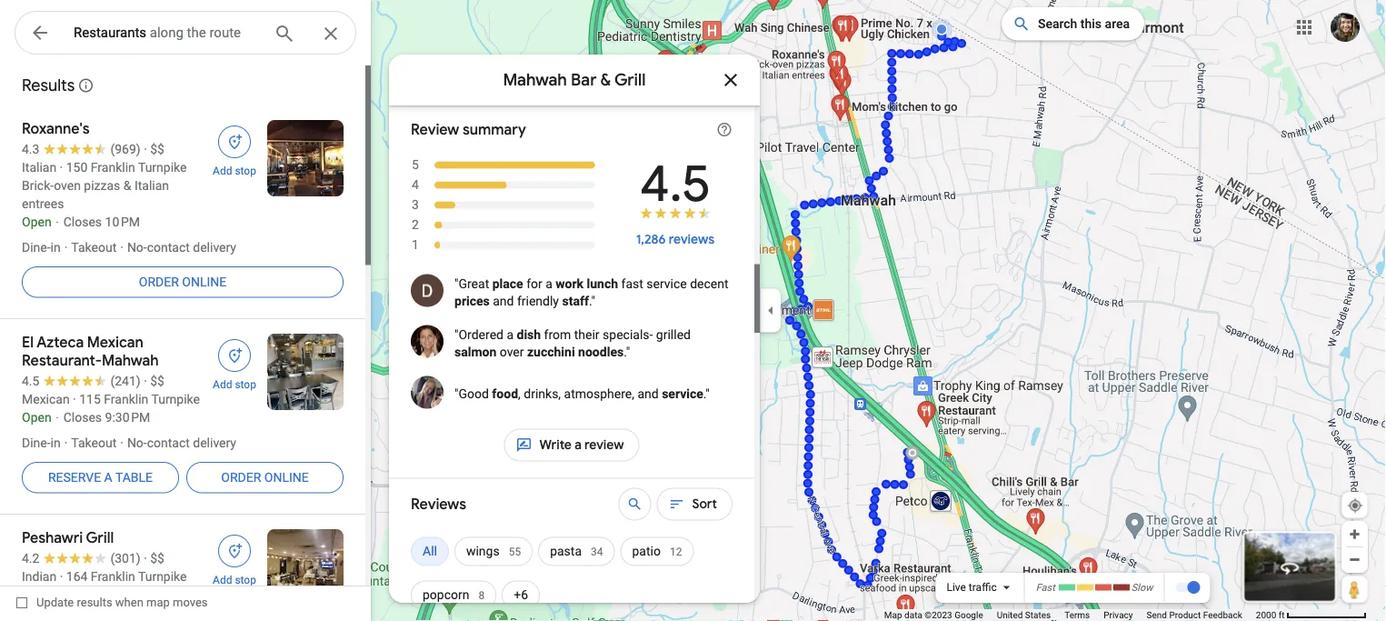 Task type: describe. For each thing, give the bounding box(es) containing it.
reviews
[[669, 231, 715, 248]]

united states
[[997, 610, 1051, 621]]

noodles
[[578, 344, 624, 359]]

8
[[479, 589, 485, 602]]

service inside "great place for a work lunch fast service decent prices and friendly staff ."
[[647, 276, 687, 291]]

©2023
[[925, 610, 953, 621]]

." inside "great place for a work lunch fast service decent prices and friendly staff ."
[[589, 293, 596, 308]]

send product feedback
[[1147, 610, 1243, 621]]

"good
[[455, 387, 489, 402]]

none field inside restaurants field
[[74, 22, 259, 44]]

12
[[670, 545, 682, 558]]

1,286
[[636, 231, 666, 248]]

none text field inside the "mahwah bar & grill" main content
[[455, 275, 733, 310]]

add for 3rd add stop button from the top
[[213, 574, 232, 587]]

a for review
[[575, 437, 582, 453]]

friendly
[[517, 293, 559, 308]]

live
[[947, 581, 967, 594]]

Restaurants field
[[15, 11, 356, 55]]

write a review button
[[504, 423, 640, 467]]

"good food , drinks, atmosphere, and service ."
[[455, 387, 710, 402]]

5 stars, 795 reviews image
[[411, 155, 597, 175]]

+6 button
[[502, 573, 540, 617]]

learn more about legal disclosure regarding public reviews on google maps image
[[78, 77, 94, 94]]

staff
[[562, 293, 589, 308]]

2000
[[1257, 610, 1277, 621]]

3 stars, 94 reviews image
[[411, 195, 596, 215]]

pasta 34
[[550, 544, 603, 559]]

review summary
[[411, 120, 526, 139]]

states
[[1026, 610, 1051, 621]]

4 stars, 349 reviews image
[[411, 175, 596, 195]]

add stop image for 2nd add stop button from the bottom of the results for restaurants feed
[[226, 347, 243, 364]]

"great
[[455, 276, 489, 291]]

feedback
[[1204, 610, 1243, 621]]

their
[[575, 327, 600, 342]]

drinks,
[[524, 387, 561, 402]]

more information about the review summary image
[[717, 121, 733, 138]]

,
[[518, 387, 521, 402]]

search
[[1039, 16, 1078, 31]]

write a review image
[[516, 437, 533, 453]]

34
[[591, 545, 603, 558]]

2 stars, 30 reviews image
[[411, 215, 596, 235]]

 Show traffic  checkbox
[[1175, 580, 1201, 595]]

grill
[[615, 70, 646, 90]]

from
[[544, 327, 571, 342]]

stop for 3rd add stop button from the top
[[235, 574, 256, 587]]

table
[[115, 470, 153, 485]]

3
[[412, 197, 419, 212]]

wings 55
[[466, 544, 521, 559]]

map
[[885, 610, 903, 621]]

reserve a table link
[[22, 456, 179, 499]]

over
[[500, 344, 524, 359]]

search reviews image
[[627, 496, 643, 512]]

write a review
[[540, 437, 624, 453]]

1,286 reviews
[[636, 231, 715, 248]]

 button
[[15, 11, 65, 58]]

search this area
[[1039, 16, 1130, 31]]

place
[[493, 276, 524, 291]]

2000 ft
[[1257, 610, 1286, 621]]

patio
[[632, 544, 661, 559]]

traffic
[[969, 581, 997, 594]]

united states button
[[997, 609, 1051, 621]]

results for restaurants feed
[[0, 64, 371, 621]]

results
[[22, 75, 75, 96]]

reserve
[[48, 470, 101, 485]]

55
[[509, 545, 521, 558]]

5
[[412, 157, 419, 172]]

google
[[955, 610, 984, 621]]

footer inside google maps element
[[885, 609, 1257, 621]]

sort image
[[669, 496, 685, 512]]

prices
[[455, 293, 490, 308]]

street view image
[[1280, 557, 1301, 578]]

when
[[115, 596, 144, 609]]

add for 2nd add stop button from the bottom of the results for restaurants feed
[[213, 378, 232, 391]]

1 stars, 18 reviews image
[[411, 235, 596, 255]]

update
[[36, 596, 74, 609]]

data
[[905, 610, 923, 621]]

online for the bottommost order online link
[[264, 470, 309, 485]]

All reviews radio
[[411, 530, 449, 573]]

lunch
[[587, 276, 618, 291]]

map
[[146, 596, 170, 609]]

all
[[423, 544, 437, 559]]

work
[[556, 276, 584, 291]]

refine reviews option group
[[411, 530, 733, 617]]

zucchini
[[527, 344, 575, 359]]

show your location image
[[1348, 497, 1364, 514]]

review
[[585, 437, 624, 453]]

privacy button
[[1104, 609, 1134, 621]]

a for dish
[[507, 327, 514, 342]]

write
[[540, 437, 572, 453]]

results
[[77, 596, 112, 609]]

update results when map moves
[[36, 596, 208, 609]]

terms button
[[1065, 609, 1091, 621]]

order online for the bottommost order online link
[[221, 470, 309, 485]]

collapse side panel image
[[761, 301, 781, 321]]

grilled
[[656, 327, 691, 342]]

reserve a table
[[48, 470, 153, 485]]

pasta
[[550, 544, 582, 559]]

1
[[412, 237, 419, 252]]



Task type: locate. For each thing, give the bounding box(es) containing it.
2 add from the top
[[213, 378, 232, 391]]

dish
[[517, 327, 541, 342]]

area
[[1105, 16, 1130, 31]]

mahwah bar & grill
[[503, 70, 646, 90]]

and
[[493, 293, 514, 308], [638, 387, 659, 402]]

0 vertical spatial add stop
[[213, 165, 256, 177]]

2000 ft button
[[1257, 610, 1368, 621]]

a up over
[[507, 327, 514, 342]]

none text field containing "great
[[455, 275, 733, 310]]

a inside reserve a table link
[[104, 470, 113, 485]]

bar
[[571, 70, 597, 90]]

sort button
[[657, 482, 733, 526]]

service down grilled
[[662, 387, 704, 402]]

0 vertical spatial add stop image
[[226, 347, 243, 364]]

1 add stop button from the top
[[202, 120, 267, 178]]

service right fast
[[647, 276, 687, 291]]

add stop image
[[226, 347, 243, 364], [226, 543, 243, 559]]

and right atmosphere,
[[638, 387, 659, 402]]

None text field
[[440, 56, 740, 89], [455, 326, 733, 361], [455, 386, 710, 403], [440, 56, 740, 89], [455, 326, 733, 361], [455, 386, 710, 403]]

0 vertical spatial add
[[213, 165, 232, 177]]

google maps element
[[0, 0, 1387, 621]]

 search field
[[15, 11, 356, 58]]

online
[[182, 274, 227, 289], [264, 470, 309, 485]]

a for table
[[104, 470, 113, 485]]

zoom in image
[[1349, 527, 1362, 541]]

live traffic option
[[947, 581, 997, 594]]

1 horizontal spatial order
[[221, 470, 261, 485]]

0 vertical spatial order online link
[[22, 260, 344, 304]]

specials-
[[603, 327, 653, 342]]

3 add stop button from the top
[[202, 529, 267, 587]]

2 add stop from the top
[[213, 378, 256, 391]]

a inside "great place for a work lunch fast service decent prices and friendly staff ."
[[546, 276, 553, 291]]

a
[[546, 276, 553, 291], [507, 327, 514, 342], [575, 437, 582, 453], [104, 470, 113, 485]]

decent
[[690, 276, 729, 291]]

0 horizontal spatial order
[[139, 274, 179, 289]]

." inside "ordered a dish from their specials- grilled salmon over zucchini noodles ."
[[624, 344, 630, 359]]

order online link
[[22, 260, 344, 304], [186, 456, 344, 499]]

footer containing map data ©2023 google
[[885, 609, 1257, 621]]

0 vertical spatial order
[[139, 274, 179, 289]]

send product feedback button
[[1147, 609, 1243, 621]]

order
[[139, 274, 179, 289], [221, 470, 261, 485]]

0 vertical spatial online
[[182, 274, 227, 289]]

zoom out image
[[1349, 553, 1362, 567]]


[[29, 20, 51, 46]]

2 stop from the top
[[235, 378, 256, 391]]

0 vertical spatial ."
[[589, 293, 596, 308]]

map data ©2023 google
[[885, 610, 984, 621]]

ft
[[1279, 610, 1286, 621]]

service
[[647, 276, 687, 291], [662, 387, 704, 402]]

0 vertical spatial stop
[[235, 165, 256, 177]]

3 stop from the top
[[235, 574, 256, 587]]

3 add stop from the top
[[213, 574, 256, 587]]

4
[[412, 177, 419, 192]]

1 vertical spatial order online link
[[186, 456, 344, 499]]

wings
[[466, 544, 500, 559]]

1 add stop image from the top
[[226, 347, 243, 364]]

online for order online link to the top
[[182, 274, 227, 289]]

mahwah bar & grill main content
[[389, 12, 760, 617]]

a left table
[[104, 470, 113, 485]]

a inside "ordered a dish from their specials- grilled salmon over zucchini noodles ."
[[507, 327, 514, 342]]

4.5
[[640, 152, 711, 216]]

1 vertical spatial add stop image
[[226, 543, 243, 559]]

mahwah
[[503, 70, 567, 90]]

0 vertical spatial order online
[[139, 274, 227, 289]]

+6
[[514, 587, 528, 602]]

3 add from the top
[[213, 574, 232, 587]]

food
[[492, 387, 518, 402]]

popcorn 8
[[423, 587, 485, 602]]

privacy
[[1104, 610, 1134, 621]]

1 add from the top
[[213, 165, 232, 177]]

a right for
[[546, 276, 553, 291]]

0 horizontal spatial ."
[[589, 293, 596, 308]]

2
[[412, 217, 419, 232]]

stop for 2nd add stop button from the bottom of the results for restaurants feed
[[235, 378, 256, 391]]

stop
[[235, 165, 256, 177], [235, 378, 256, 391], [235, 574, 256, 587]]

1 vertical spatial add stop
[[213, 378, 256, 391]]

2 vertical spatial add stop button
[[202, 529, 267, 587]]

fast
[[622, 276, 644, 291]]

popcorn
[[423, 587, 470, 602]]

0 vertical spatial add stop button
[[202, 120, 267, 178]]

show street view coverage image
[[1342, 576, 1369, 603]]

reviews
[[411, 495, 467, 513]]

"ordered
[[455, 327, 504, 342]]

atmosphere,
[[564, 387, 635, 402]]

1 vertical spatial and
[[638, 387, 659, 402]]

1 vertical spatial order online
[[221, 470, 309, 485]]

0 vertical spatial service
[[647, 276, 687, 291]]

review
[[411, 120, 459, 139]]

fast
[[1036, 582, 1056, 593]]

a inside the write a review button
[[575, 437, 582, 453]]

2 vertical spatial ."
[[704, 387, 710, 402]]

1 horizontal spatial online
[[264, 470, 309, 485]]

patio 12
[[632, 544, 682, 559]]

2 add stop image from the top
[[226, 543, 243, 559]]

add stop for third add stop button from the bottom of the results for restaurants feed
[[213, 165, 256, 177]]

send
[[1147, 610, 1168, 621]]

patio, mentioned in 12 reviews radio
[[621, 530, 694, 573]]

"great place for a work lunch fast service decent prices and friendly staff ."
[[455, 276, 729, 308]]

1 vertical spatial add
[[213, 378, 232, 391]]

order for order online link to the top
[[139, 274, 179, 289]]

2 horizontal spatial ."
[[704, 387, 710, 402]]

1 vertical spatial ."
[[624, 344, 630, 359]]

2 vertical spatial stop
[[235, 574, 256, 587]]

footer
[[885, 609, 1257, 621]]

this
[[1081, 16, 1102, 31]]

moves
[[173, 596, 208, 609]]

2 vertical spatial add stop
[[213, 574, 256, 587]]

1 vertical spatial order
[[221, 470, 261, 485]]

1 vertical spatial stop
[[235, 378, 256, 391]]

add stop image
[[226, 134, 243, 150]]

add stop for 2nd add stop button from the bottom of the results for restaurants feed
[[213, 378, 256, 391]]

add for third add stop button from the bottom of the results for restaurants feed
[[213, 165, 232, 177]]

2 vertical spatial add
[[213, 574, 232, 587]]

sort
[[692, 496, 718, 512]]

add stop image for 3rd add stop button from the top
[[226, 543, 243, 559]]

0 horizontal spatial and
[[493, 293, 514, 308]]

1 add stop from the top
[[213, 165, 256, 177]]

1 stop from the top
[[235, 165, 256, 177]]

google account: giulia masi  
(giulia.masi@adept.ai) image
[[1331, 13, 1361, 42]]

add stop
[[213, 165, 256, 177], [213, 378, 256, 391], [213, 574, 256, 587]]

pasta, mentioned in 34 reviews radio
[[538, 530, 615, 573]]

a right write
[[575, 437, 582, 453]]

popcorn, mentioned in 8 reviews radio
[[411, 573, 497, 617]]

salmon
[[455, 344, 497, 359]]

live traffic
[[947, 581, 997, 594]]

order for the bottommost order online link
[[221, 470, 261, 485]]

slow
[[1132, 582, 1154, 593]]

0 vertical spatial and
[[493, 293, 514, 308]]

order online for order online link to the top
[[139, 274, 227, 289]]

0 horizontal spatial online
[[182, 274, 227, 289]]

and inside "great place for a work lunch fast service decent prices and friendly staff ."
[[493, 293, 514, 308]]

"ordered a dish from their specials- grilled salmon over zucchini noodles ."
[[455, 327, 691, 359]]

1 vertical spatial online
[[264, 470, 309, 485]]

order online
[[139, 274, 227, 289], [221, 470, 309, 485]]

stop for third add stop button from the bottom of the results for restaurants feed
[[235, 165, 256, 177]]

None text field
[[455, 275, 733, 310]]

and down place
[[493, 293, 514, 308]]

1,286 reviews button
[[618, 218, 733, 261]]

united
[[997, 610, 1023, 621]]

1 horizontal spatial ."
[[624, 344, 630, 359]]

add stop button
[[202, 120, 267, 178], [202, 334, 267, 392], [202, 529, 267, 587]]

1 horizontal spatial and
[[638, 387, 659, 402]]

wings, mentioned in 55 reviews radio
[[455, 530, 533, 573]]

None field
[[74, 22, 259, 44]]

1 vertical spatial service
[[662, 387, 704, 402]]

add stop for 3rd add stop button from the top
[[213, 574, 256, 587]]

Update results when map moves checkbox
[[16, 591, 208, 614]]

2 add stop button from the top
[[202, 334, 267, 392]]

add
[[213, 165, 232, 177], [213, 378, 232, 391], [213, 574, 232, 587]]

1 vertical spatial add stop button
[[202, 334, 267, 392]]

summary
[[463, 120, 526, 139]]

4.5 stars image
[[618, 206, 733, 223]]

terms
[[1065, 610, 1091, 621]]



Task type: vqa. For each thing, say whether or not it's contained in the screenshot.


